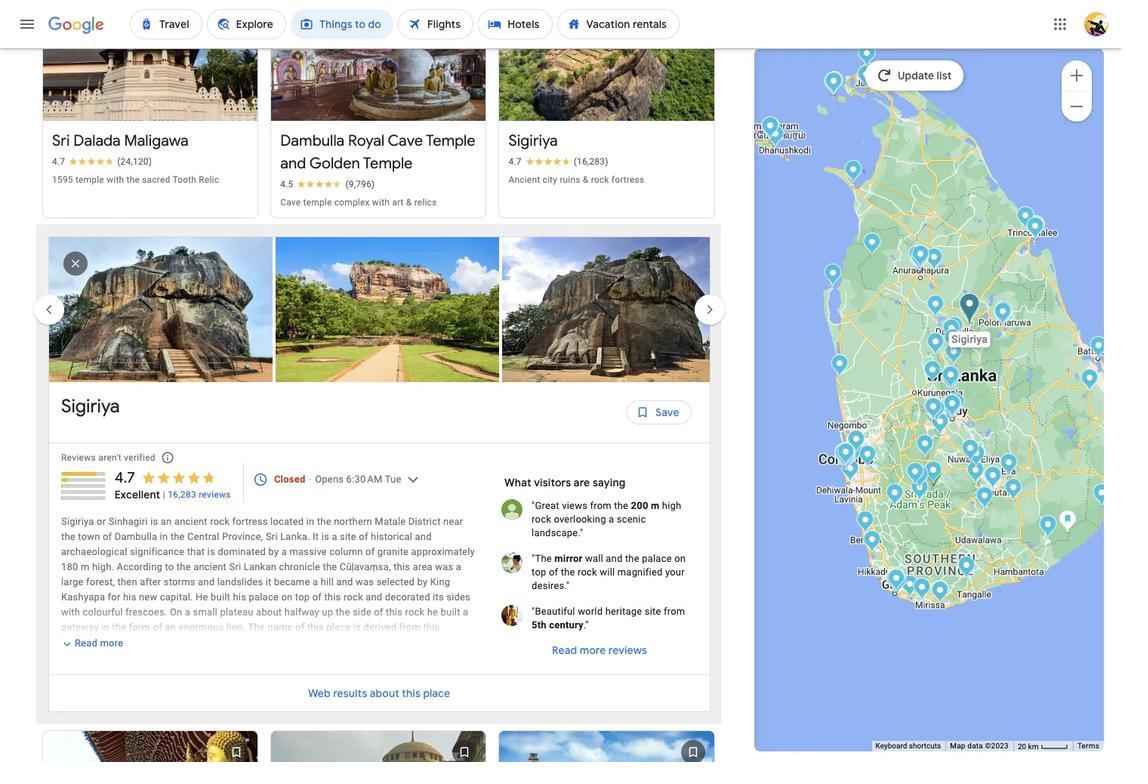 Task type: describe. For each thing, give the bounding box(es) containing it.
of down halfway
[[295, 622, 305, 633]]

site inside "beautiful world heritage site from 5th century ."
[[645, 606, 662, 618]]

became
[[274, 577, 310, 588]]

rock down decorated
[[405, 607, 425, 618]]

lovamahapaya ලෝවාමහාපාය image
[[912, 247, 929, 272]]

magnified
[[618, 567, 663, 578]]

a right as
[[187, 652, 193, 664]]

are
[[574, 476, 591, 490]]

with inside sigiriya or sinhagiri is an ancient rock fortress located in the northern matale district near the town of dambulla in the central province, sri lanka. it is a site of historical and archaeological significance that is dominated by a massive column of granite approximately 180 m high. according to the ancient sri lankan chronicle the cūḷavaṃsa, this area was a large forest, then after storms and landslides it became a hill and was selected by king kashyapa for his new capital. he built his palace on top of this rock and decorated its sides with colourful frescoes. on a small plateau about halfway up the side of this rock he built a gateway in the form of an enormous lion. the name of this place is derived from this structure; sīnhāgiri, the lion rock. the capital and the royal palace were abandoned after the king's death. it was used as a buddhist monastery until the 14th century. sigiriya today is a unesco listed world heritage site. it is one of the best preserved examples of ancient urban planning.
[[61, 607, 80, 618]]

ruwanweli maha seya image
[[912, 247, 929, 272]]

reviews aren't verified image
[[150, 440, 186, 476]]

hill
[[321, 577, 334, 588]]

to
[[165, 562, 174, 573]]

sri muththumari amman kovil - matale, image
[[943, 368, 960, 393]]

sri lankathilake rajamaha viharaya image
[[935, 402, 952, 427]]

20 km
[[1019, 743, 1041, 751]]

4.7 for sigiriya
[[509, 157, 522, 167]]

belilena cave image
[[917, 434, 935, 459]]

enormous
[[179, 622, 224, 633]]

high rock overlooking a scenic landscape."
[[532, 500, 682, 539]]

nainativu nagapooshani amman temple image
[[827, 71, 844, 96]]

closed ⋅ opens 6:30 am tue
[[274, 474, 402, 485]]

urban
[[61, 683, 87, 694]]

"beautiful world heritage site from 5th century ."
[[532, 606, 686, 631]]

structure;
[[61, 637, 104, 649]]

of up derived
[[374, 607, 384, 618]]

the left northern
[[317, 516, 332, 528]]

matale aluviharaya - මාතලේ අළුවිහාරය image
[[943, 365, 960, 390]]

sacred
[[142, 175, 170, 185]]

matale
[[375, 516, 406, 528]]

town
[[78, 531, 100, 543]]

kandy clock tower image
[[944, 394, 962, 419]]

mihintale image
[[926, 247, 944, 272]]

na uyana aranya (monastery) image
[[928, 332, 945, 357]]

death.
[[89, 652, 118, 664]]

arulmigu ramanathaswamy temple image
[[763, 117, 781, 142]]

(24,120)
[[117, 157, 152, 167]]

will
[[600, 567, 615, 578]]

he
[[428, 607, 438, 618]]

the up scenic
[[615, 500, 629, 512]]

and down name
[[269, 637, 286, 649]]

palace inside wall and the palace on top of the rock will magnified your desires."
[[643, 553, 672, 565]]

2 vertical spatial ancient
[[416, 667, 450, 679]]

and inside wall and the palace on top of the rock will magnified your desires."
[[606, 553, 623, 565]]

read for read more reviews
[[552, 644, 577, 658]]

reviews inside excellent | 16,283 reviews
[[199, 490, 231, 500]]

central
[[187, 531, 220, 543]]

adisham hall image
[[985, 466, 1003, 491]]

independence square image
[[839, 448, 856, 473]]

rameswaram tv tower image
[[762, 116, 780, 141]]

of right form
[[153, 622, 162, 633]]

examples
[[359, 667, 402, 679]]

lanka.
[[280, 531, 310, 543]]

0 vertical spatial was
[[435, 562, 454, 573]]

temple for sri dalada maligawa
[[76, 175, 104, 185]]

views
[[562, 500, 588, 512]]

0 vertical spatial with
[[107, 175, 124, 185]]

1 horizontal spatial 4.7
[[115, 469, 135, 488]]

1 horizontal spatial was
[[356, 577, 374, 588]]

kuda ravana ella (water fall) image
[[1001, 453, 1019, 478]]

gangarama temple image
[[837, 446, 855, 471]]

historical mansion museum image
[[887, 569, 904, 594]]

fortress inside sigiriya or sinhagiri is an ancient rock fortress located in the northern matale district near the town of dambulla in the central province, sri lanka. it is a site of historical and archaeological significance that is dominated by a massive column of granite approximately 180 m high. according to the ancient sri lankan chronicle the cūḷavaṃsa, this area was a large forest, then after storms and landslides it became a hill and was selected by king kashyapa for his new capital. he built his palace on top of this rock and decorated its sides with colourful frescoes. on a small plateau about halfway up the side of this rock he built a gateway in the form of an enormous lion. the name of this place is derived from this structure; sīnhāgiri, the lion rock. the capital and the royal palace were abandoned after the king's death. it was used as a buddhist monastery until the 14th century. sigiriya today is a unesco listed world heritage site. it is one of the best preserved examples of ancient urban planning.
[[232, 516, 268, 528]]

sigiriya up 4.7 out of 5 stars from 16,283 reviews image on the top
[[509, 132, 558, 151]]

2 horizontal spatial with
[[372, 197, 390, 208]]

rock up side
[[344, 592, 363, 603]]

top inside sigiriya or sinhagiri is an ancient rock fortress located in the northern matale district near the town of dambulla in the central province, sri lanka. it is a site of historical and archaeological significance that is dominated by a massive column of granite approximately 180 m high. according to the ancient sri lankan chronicle the cūḷavaṃsa, this area was a large forest, then after storms and landslides it became a hill and was selected by king kashyapa for his new capital. he built his palace on top of this rock and decorated its sides with colourful frescoes. on a small plateau about halfway up the side of this rock he built a gateway in the form of an enormous lion. the name of this place is derived from this structure; sīnhāgiri, the lion rock. the capital and the royal palace were abandoned after the king's death. it was used as a buddhist monastery until the 14th century. sigiriya today is a unesco listed world heritage site. it is one of the best preserved examples of ancient urban planning.
[[295, 592, 310, 603]]

opens
[[315, 474, 344, 485]]

rock down '(16,283)'
[[591, 175, 610, 185]]

©2023
[[986, 742, 1010, 750]]

1 vertical spatial reviews
[[609, 644, 648, 658]]

save galle dutch fort to collection image
[[675, 735, 712, 762]]

rock.
[[189, 637, 215, 649]]

terms
[[1078, 742, 1100, 750]]

on inside wall and the palace on top of the rock will magnified your desires."
[[675, 553, 686, 565]]

visitors
[[534, 476, 572, 490]]

lion.
[[227, 622, 246, 633]]

sinhagiri
[[109, 516, 148, 528]]

0 horizontal spatial after
[[140, 577, 161, 588]]

golden
[[310, 154, 360, 173]]

seetha amman kovil image
[[969, 444, 986, 469]]

northern
[[334, 516, 373, 528]]

the up used
[[151, 637, 165, 649]]

complex
[[335, 197, 370, 208]]

kashyapa
[[61, 592, 105, 603]]

from inside "beautiful world heritage site from 5th century ."
[[664, 606, 686, 618]]

read more reviews
[[552, 644, 648, 658]]

sigiriya down abandoned
[[389, 652, 422, 664]]

⋅
[[308, 474, 313, 485]]

1 vertical spatial by
[[418, 577, 428, 588]]

dominated
[[218, 547, 266, 558]]

world
[[130, 667, 156, 679]]

save gangarama temple to collection image
[[219, 735, 255, 762]]

a left hill
[[313, 577, 318, 588]]

1 vertical spatial ancient
[[194, 562, 227, 573]]

sri dalada maligawa
[[52, 132, 189, 151]]

of right examples
[[404, 667, 414, 679]]

nagadeepa ancient temple image
[[826, 71, 843, 96]]

of down hill
[[313, 592, 322, 603]]

0 vertical spatial an
[[161, 516, 172, 528]]

heritage
[[159, 667, 197, 679]]

1595 temple with the sacred tooth relic
[[52, 175, 219, 185]]

mulgirigala raja maha viharaya image
[[959, 556, 976, 581]]

koneswaram temple image
[[1028, 215, 1046, 240]]

jetavanaramaya image
[[913, 247, 930, 272]]

century.
[[350, 652, 386, 664]]

that
[[187, 547, 205, 558]]

sri natha devalaya - ශ්‍රී නාථ දේවාලය image
[[945, 394, 963, 419]]

dambulla royal cave temple and golden temple
[[281, 132, 476, 173]]

keyboard shortcuts button
[[876, 741, 942, 752]]

"great
[[532, 500, 560, 512]]

more for read more reviews
[[580, 644, 606, 658]]

according
[[117, 562, 163, 573]]

it
[[266, 577, 272, 588]]

a down sides
[[463, 607, 469, 618]]

and right hill
[[337, 577, 353, 588]]

landslides
[[217, 577, 263, 588]]

the down royal
[[311, 652, 325, 664]]

0 vertical spatial ancient
[[174, 516, 208, 528]]

cave inside dambulla royal cave temple and golden temple
[[388, 132, 423, 151]]

4.7 for sri dalada maligawa
[[52, 157, 65, 167]]

national museum galle image
[[887, 569, 904, 594]]

1 vertical spatial it
[[120, 652, 126, 664]]

from inside sigiriya or sinhagiri is an ancient rock fortress located in the northern matale district near the town of dambulla in the central province, sri lanka. it is a site of historical and archaeological significance that is dominated by a massive column of granite approximately 180 m high. according to the ancient sri lankan chronicle the cūḷavaṃsa, this area was a large forest, then after storms and landslides it became a hill and was selected by king kashyapa for his new capital. he built his palace on top of this rock and decorated its sides with colourful frescoes. on a small plateau about halfway up the side of this rock he built a gateway in the form of an enormous lion. the name of this place is derived from this structure; sīnhāgiri, the lion rock. the capital and the royal palace were abandoned after the king's death. it was used as a buddhist monastery until the 14th century. sigiriya today is a unesco listed world heritage site. it is one of the best preserved examples of ancient urban planning.
[[399, 622, 421, 633]]

storms
[[164, 577, 195, 588]]

of down or
[[103, 531, 112, 543]]

the up significance
[[171, 531, 185, 543]]

this down abandoned
[[402, 687, 421, 701]]

colombo lotus tower image
[[838, 445, 855, 470]]

kalpitiya fort image
[[825, 263, 842, 288]]

sīnhāgiri,
[[107, 637, 148, 649]]

ceylon tea museum image
[[944, 397, 962, 422]]

nalanda gedige (central point of sri lanka) image
[[946, 342, 963, 367]]

20 km button
[[1014, 741, 1074, 752]]

as
[[174, 652, 185, 664]]

the up hill
[[323, 562, 337, 573]]

top inside wall and the palace on top of the rock will magnified your desires."
[[532, 567, 547, 578]]

"great views from the 200 m
[[532, 500, 660, 512]]

king
[[431, 577, 451, 588]]

samadhi buddha statue image
[[912, 244, 929, 269]]

0 vertical spatial m
[[651, 500, 660, 512]]

a down approximately
[[456, 562, 462, 573]]

4.7 out of 5 stars from 16,283 reviews image
[[509, 156, 609, 168]]

international buddhist museum image
[[945, 394, 963, 419]]

this up selected
[[394, 562, 411, 573]]

about inside sigiriya or sinhagiri is an ancient rock fortress located in the northern matale district near the town of dambulla in the central province, sri lanka. it is a site of historical and archaeological significance that is dominated by a massive column of granite approximately 180 m high. according to the ancient sri lankan chronicle the cūḷavaṃsa, this area was a large forest, then after storms and landslides it became a hill and was selected by king kashyapa for his new capital. he built his palace on top of this rock and decorated its sides with colourful frescoes. on a small plateau about halfway up the side of this rock he built a gateway in the form of an enormous lion. the name of this place is derived from this structure; sīnhāgiri, the lion rock. the capital and the royal palace were abandoned after the king's death. it was used as a buddhist monastery until the 14th century. sigiriya today is a unesco listed world heritage site. it is one of the best preserved examples of ancient urban planning.
[[256, 607, 282, 618]]

"beautiful
[[532, 606, 576, 618]]

relics
[[415, 197, 437, 208]]

0 vertical spatial temple
[[426, 132, 476, 151]]

2 his from the left
[[233, 592, 246, 603]]

ruhunu maha kataragama dewalaya image
[[1040, 515, 1058, 540]]

a down lanka.
[[282, 547, 287, 558]]

a right 'on'
[[185, 607, 191, 618]]

this down decorated
[[386, 607, 403, 618]]

1 horizontal spatial about
[[370, 687, 400, 701]]

1 horizontal spatial after
[[439, 637, 461, 649]]

1 horizontal spatial it
[[222, 667, 228, 679]]

lionel wendt art centre image
[[838, 448, 855, 473]]

0 vertical spatial &
[[583, 175, 589, 185]]

rock inside wall and the palace on top of the rock will magnified your desires."
[[578, 567, 598, 578]]

1 vertical spatial palace
[[249, 592, 279, 603]]

0 vertical spatial the
[[248, 622, 265, 633]]

the left best
[[272, 667, 287, 679]]

best
[[289, 667, 309, 679]]

1 horizontal spatial sri
[[229, 562, 241, 573]]

batticaloa dutch fort image
[[1091, 336, 1108, 361]]

your
[[666, 567, 685, 578]]

matara fort image
[[932, 581, 950, 606]]

ancient
[[509, 175, 541, 185]]

0 vertical spatial sri
[[52, 132, 70, 151]]

map
[[951, 742, 966, 750]]

monastery
[[238, 652, 286, 664]]

is down side
[[354, 622, 361, 633]]

the right to
[[177, 562, 191, 573]]

sri munnessarama devalaya image
[[832, 354, 849, 379]]

kothduwa rajamaha viharaya image
[[864, 530, 882, 555]]

mirror
[[555, 553, 583, 565]]

heritage
[[606, 606, 643, 618]]

listed
[[103, 667, 127, 679]]

this down he
[[423, 622, 440, 633]]

the down (24,120)
[[127, 175, 140, 185]]

what
[[505, 476, 532, 490]]

ambuluwawa tower image
[[932, 412, 950, 437]]

railway museum kadugannawa image
[[929, 399, 946, 424]]

site inside sigiriya or sinhagiri is an ancient rock fortress located in the northern matale district near the town of dambulla in the central province, sri lanka. it is a site of historical and archaeological significance that is dominated by a massive column of granite approximately 180 m high. according to the ancient sri lankan chronicle the cūḷavaṃsa, this area was a large forest, then after storms and landslides it became a hill and was selected by king kashyapa for his new capital. he built his palace on top of this rock and decorated its sides with colourful frescoes. on a small plateau about halfway up the side of this rock he built a gateway in the form of an enormous lion. the name of this place is derived from this structure; sīnhāgiri, the lion rock. the capital and the royal palace were abandoned after the king's death. it was used as a buddhist monastery until the 14th century. sigiriya today is a unesco listed world heritage site. it is one of the best preserved examples of ancient urban planning.
[[340, 531, 357, 543]]

japanese peace pagoda - rumassala image
[[890, 571, 907, 596]]

the left town
[[61, 531, 75, 543]]

preserved
[[311, 667, 356, 679]]

1 horizontal spatial fortress
[[612, 175, 645, 185]]

relic
[[199, 175, 219, 185]]

1 his from the left
[[123, 592, 136, 603]]

0 horizontal spatial was
[[129, 652, 147, 664]]

verified
[[124, 453, 156, 463]]

close detail image
[[57, 246, 94, 282]]

the right up
[[336, 607, 350, 618]]

more for read more
[[100, 638, 123, 650]]

is right today
[[452, 652, 459, 664]]

2 vertical spatial palace
[[330, 637, 360, 649]]

closed
[[274, 474, 306, 485]]

capital.
[[160, 592, 193, 603]]

is right sinhagiri
[[150, 516, 158, 528]]

0 vertical spatial from
[[591, 500, 612, 512]]

a right today
[[462, 652, 468, 664]]

district
[[409, 516, 441, 528]]

galle dutch fort image
[[887, 569, 904, 594]]

rock temple (gal vihara) image
[[996, 300, 1013, 325]]

read more link
[[61, 637, 123, 650]]

and inside dambulla royal cave temple and golden temple
[[281, 154, 306, 173]]

then
[[118, 577, 137, 588]]

and up 'he'
[[198, 577, 215, 588]]

today
[[424, 652, 449, 664]]

save button
[[627, 395, 692, 431]]

vatadage image
[[995, 303, 1012, 328]]

name
[[268, 622, 293, 633]]

rassagala image
[[1082, 368, 1099, 393]]

a inside the high rock overlooking a scenic landscape."
[[609, 514, 615, 525]]

."
[[584, 620, 589, 631]]

1 horizontal spatial place
[[424, 687, 451, 701]]

world
[[578, 606, 603, 618]]

dambulla royal cave temple and golden temple image
[[947, 316, 964, 341]]

landscape."
[[532, 528, 584, 539]]

rock inside the high rock overlooking a scenic landscape."
[[532, 514, 552, 525]]

fort frederick image
[[1028, 216, 1046, 241]]

200
[[631, 500, 649, 512]]

4.7 out of 5 stars from 24,120 reviews image
[[52, 156, 152, 168]]

wilpattu national park image
[[864, 232, 882, 257]]

update list button
[[865, 60, 964, 91]]

maha viharaya, anuradhapura image
[[912, 247, 929, 272]]

(16,283)
[[574, 157, 609, 167]]

sri pada / adam's peak image
[[926, 461, 943, 486]]

wall and the palace on top of the rock will magnified your desires."
[[532, 553, 686, 592]]

wall
[[586, 553, 604, 565]]

nallur kandaswamy temple image
[[861, 62, 879, 87]]

velgam vehera buddhist temple | වෙල්ගම් වෙහෙර image
[[1018, 206, 1035, 231]]



Task type: locate. For each thing, give the bounding box(es) containing it.
ancient down that
[[194, 562, 227, 573]]

an down |
[[161, 516, 172, 528]]

ruins
[[560, 175, 581, 185]]

0 vertical spatial built
[[211, 592, 231, 603]]

1 horizontal spatial dambulla
[[281, 132, 345, 151]]

1 horizontal spatial m
[[651, 500, 660, 512]]

1 vertical spatial from
[[664, 606, 686, 618]]

stupa image
[[995, 302, 1012, 327]]

temple down 4.7 out of 5 stars from 24,120 reviews image
[[76, 175, 104, 185]]

0 horizontal spatial 4.7
[[52, 157, 65, 167]]

sri up the landslides
[[229, 562, 241, 573]]

& right art
[[406, 197, 412, 208]]

1 horizontal spatial reviews
[[609, 644, 648, 658]]

historical
[[371, 531, 413, 543]]

palace down it
[[249, 592, 279, 603]]

0 vertical spatial top
[[532, 567, 547, 578]]

of down 'monastery'
[[261, 667, 270, 679]]

derived
[[364, 622, 397, 633]]

maritime museum image
[[887, 569, 904, 594]]

royal
[[348, 132, 385, 151]]

kuragala ancient buddhist monastery image
[[977, 486, 994, 511]]

0 horizontal spatial &
[[406, 197, 412, 208]]

rock up central
[[210, 516, 230, 528]]

0 horizontal spatial it
[[120, 652, 126, 664]]

0 horizontal spatial more
[[100, 638, 123, 650]]

fort jaffna image
[[858, 65, 876, 90]]

a up column at the left of the page
[[332, 531, 338, 543]]

keyboard
[[876, 742, 908, 750]]

sides
[[447, 592, 471, 603]]

the down mirror
[[561, 567, 576, 578]]

embekka dewalaya image
[[935, 405, 953, 430]]

in down colourful
[[101, 622, 110, 633]]

this
[[394, 562, 411, 573], [324, 592, 341, 603], [386, 607, 403, 618], [307, 622, 324, 633], [423, 622, 440, 633], [402, 687, 421, 701]]

sri lanka air force museum image
[[842, 459, 860, 484]]

fortress up province,
[[232, 516, 268, 528]]

1 vertical spatial the
[[217, 637, 234, 649]]

1 horizontal spatial temple
[[303, 197, 332, 208]]

province,
[[222, 531, 263, 543]]

m inside sigiriya or sinhagiri is an ancient rock fortress located in the northern matale district near the town of dambulla in the central province, sri lanka. it is a site of historical and archaeological significance that is dominated by a massive column of granite approximately 180 m high. according to the ancient sri lankan chronicle the cūḷavaṃsa, this area was a large forest, then after storms and landslides it became a hill and was selected by king kashyapa for his new capital. he built his palace on top of this rock and decorated its sides with colourful frescoes. on a small plateau about halfway up the side of this rock he built a gateway in the form of an enormous lion. the name of this place is derived from this structure; sīnhāgiri, the lion rock. the capital and the royal palace were abandoned after the king's death. it was used as a buddhist monastery until the 14th century. sigiriya today is a unesco listed world heritage site. it is one of the best preserved examples of ancient urban planning.
[[81, 562, 90, 573]]

0 horizontal spatial m
[[81, 562, 90, 573]]

until
[[288, 652, 308, 664]]

zoom in map image
[[1069, 66, 1087, 84]]

place down up
[[327, 622, 351, 633]]

ancient down today
[[416, 667, 450, 679]]

dambulla down sinhagiri
[[115, 531, 157, 543]]

sri dalada maligawa image
[[945, 394, 963, 419]]

degalldoruwa raja maha viharaya image
[[948, 393, 966, 418]]

1 vertical spatial dambulla
[[115, 531, 157, 543]]

avukana buddha statue image
[[928, 294, 945, 319]]

ibbankatuwa megalithic tombs image
[[944, 319, 961, 343]]

1 horizontal spatial more
[[580, 644, 606, 658]]

with down 4.7 out of 5 stars from 24,120 reviews image
[[107, 175, 124, 185]]

temple for dambulla royal cave temple and golden temple
[[303, 197, 332, 208]]

in up significance
[[160, 531, 168, 543]]

his down the landslides
[[233, 592, 246, 603]]

reviews
[[61, 453, 96, 463]]

was down approximately
[[435, 562, 454, 573]]

1 horizontal spatial the
[[248, 622, 265, 633]]

1 vertical spatial temple
[[303, 197, 332, 208]]

kandy national museum image
[[945, 394, 963, 419]]

by
[[269, 547, 279, 558], [418, 577, 428, 588]]

kande vihara temple image
[[858, 510, 875, 535]]

galle fort clock tower image
[[887, 569, 904, 594]]

taprobana image
[[914, 578, 932, 603]]

the up until
[[289, 637, 303, 649]]

pidurangala royal cave temple image
[[962, 300, 979, 325]]

0 horizontal spatial top
[[295, 592, 310, 603]]

about
[[256, 607, 282, 618], [370, 687, 400, 701]]

he
[[196, 592, 208, 603]]

is left the one
[[231, 667, 239, 679]]

of up cūḷavaṃsa,
[[366, 547, 375, 558]]

after
[[140, 577, 161, 588], [439, 637, 461, 649]]

colombo fort old lighthouse & clock tower image
[[836, 443, 853, 468]]

1 horizontal spatial by
[[418, 577, 428, 588]]

overlooking
[[554, 514, 607, 525]]

1 horizontal spatial with
[[107, 175, 124, 185]]

the
[[127, 175, 140, 185], [615, 500, 629, 512], [317, 516, 332, 528], [61, 531, 75, 543], [171, 531, 185, 543], [626, 553, 640, 565], [177, 562, 191, 573], [323, 562, 337, 573], [561, 567, 576, 578], [336, 607, 350, 618], [112, 622, 126, 633], [151, 637, 165, 649], [289, 637, 303, 649], [463, 637, 478, 649], [311, 652, 325, 664], [272, 667, 287, 679]]

1 vertical spatial site
[[645, 606, 662, 618]]

by up lankan
[[269, 547, 279, 558]]

and up side
[[366, 592, 383, 603]]

results
[[334, 687, 368, 701]]

is up massive
[[322, 531, 329, 543]]

"the
[[532, 553, 552, 565]]

his down then
[[123, 592, 136, 603]]

column
[[330, 547, 363, 558]]

mannar dutch fort image
[[845, 160, 863, 185]]

and up '4.5'
[[281, 154, 306, 173]]

1 vertical spatial temple
[[363, 154, 413, 173]]

of up desires."
[[549, 567, 559, 578]]

2 horizontal spatial in
[[307, 516, 315, 528]]

tue
[[385, 474, 402, 485]]

0 horizontal spatial fortress
[[232, 516, 268, 528]]

maritime and naval history museum image
[[1028, 217, 1045, 241]]

menikdena archeological reserve and arboretum | මැණික්දෙන පුරාවිද්‍යා රක්ෂිතය සහ වෘක්ෂෝද්‍යානය image
[[945, 328, 963, 353]]

1 horizontal spatial &
[[583, 175, 589, 185]]

1 vertical spatial fortress
[[232, 516, 268, 528]]

1 horizontal spatial cave
[[388, 132, 423, 151]]

shri badrakali amman hindu temple image
[[1027, 216, 1044, 241]]

0 vertical spatial about
[[256, 607, 282, 618]]

1 vertical spatial top
[[295, 592, 310, 603]]

0 vertical spatial place
[[327, 622, 351, 633]]

0 horizontal spatial dambulla
[[115, 531, 157, 543]]

4.7 up ancient
[[509, 157, 522, 167]]

map region
[[694, 0, 1123, 762]]

2 vertical spatial was
[[129, 652, 147, 664]]

abhayagiri pagoda image
[[912, 244, 929, 269]]

saying
[[593, 476, 626, 490]]

1 horizontal spatial read
[[552, 644, 577, 658]]

from down saying
[[591, 500, 612, 512]]

top up halfway
[[295, 592, 310, 603]]

reviews down "beautiful world heritage site from 5th century ."
[[609, 644, 648, 658]]

beira lake image
[[837, 444, 855, 469]]

read down gateway
[[75, 638, 98, 650]]

in up lanka.
[[307, 516, 315, 528]]

read for read more
[[75, 638, 98, 650]]

and down district
[[415, 531, 432, 543]]

1 horizontal spatial in
[[160, 531, 168, 543]]

in
[[307, 516, 315, 528], [160, 531, 168, 543], [101, 622, 110, 633]]

next image
[[692, 292, 728, 328]]

1 vertical spatial on
[[281, 592, 293, 603]]

cūḷavaṃsa,
[[340, 562, 391, 573]]

on inside sigiriya or sinhagiri is an ancient rock fortress located in the northern matale district near the town of dambulla in the central province, sri lanka. it is a site of historical and archaeological significance that is dominated by a massive column of granite approximately 180 m high. according to the ancient sri lankan chronicle the cūḷavaṃsa, this area was a large forest, then after storms and landslides it became a hill and was selected by king kashyapa for his new capital. he built his palace on top of this rock and decorated its sides with colourful frescoes. on a small plateau about halfway up the side of this rock he built a gateway in the form of an enormous lion. the name of this place is derived from this structure; sīnhāgiri, the lion rock. the capital and the royal palace were abandoned after the king's death. it was used as a buddhist monastery until the 14th century. sigiriya today is a unesco listed world heritage site. it is one of the best preserved examples of ancient urban planning.
[[281, 592, 293, 603]]

web
[[308, 687, 331, 701]]

used
[[150, 652, 172, 664]]

1 horizontal spatial top
[[532, 567, 547, 578]]

excellent
[[115, 488, 160, 502]]

colourful
[[83, 607, 123, 618]]

on up your
[[675, 553, 686, 565]]

balana fort image
[[926, 397, 943, 422]]

jaya sri maha bodhi image
[[912, 247, 929, 272]]

on
[[675, 553, 686, 565], [281, 592, 293, 603]]

yala national park image
[[1060, 510, 1077, 534]]

1 vertical spatial &
[[406, 197, 412, 208]]

kudumbigala sanctuary image
[[1094, 483, 1111, 508]]

0 vertical spatial site
[[340, 531, 357, 543]]

frescoes.
[[125, 607, 167, 618]]

0 vertical spatial after
[[140, 577, 161, 588]]

0 horizontal spatial read
[[75, 638, 98, 650]]

royal
[[306, 637, 327, 649]]

dambulla inside sigiriya or sinhagiri is an ancient rock fortress located in the northern matale district near the town of dambulla in the central province, sri lanka. it is a site of historical and archaeological significance that is dominated by a massive column of granite approximately 180 m high. according to the ancient sri lankan chronicle the cūḷavaṃsa, this area was a large forest, then after storms and landslides it became a hill and was selected by king kashyapa for his new capital. he built his palace on top of this rock and decorated its sides with colourful frescoes. on a small plateau about halfway up the side of this rock he built a gateway in the form of an enormous lion. the name of this place is derived from this structure; sīnhāgiri, the lion rock. the capital and the royal palace were abandoned after the king's death. it was used as a buddhist monastery until the 14th century. sigiriya today is a unesco listed world heritage site. it is one of the best preserved examples of ancient urban planning.
[[115, 531, 157, 543]]

was up the world
[[129, 652, 147, 664]]

lankarama image
[[910, 244, 927, 269]]

0 horizontal spatial reviews
[[199, 490, 231, 500]]

form
[[129, 622, 151, 633]]

rock down "great
[[532, 514, 552, 525]]

with up gateway
[[61, 607, 80, 618]]

site up column at the left of the page
[[340, 531, 357, 543]]

of down northern
[[359, 531, 368, 543]]

6:30 am
[[347, 474, 383, 485]]

up
[[322, 607, 333, 618]]

1 vertical spatial built
[[441, 607, 461, 618]]

selected
[[377, 577, 415, 588]]

from down your
[[664, 606, 686, 618]]

temple down royal
[[363, 154, 413, 173]]

2 horizontal spatial 4.7
[[509, 157, 522, 167]]

2 horizontal spatial was
[[435, 562, 454, 573]]

khan clock tower image
[[836, 443, 854, 468]]

0 horizontal spatial sri
[[52, 132, 70, 151]]

dambulla up golden
[[281, 132, 345, 151]]

2 vertical spatial from
[[399, 622, 421, 633]]

0 horizontal spatial about
[[256, 607, 282, 618]]

temple
[[76, 175, 104, 185], [303, 197, 332, 208]]

dambulla inside dambulla royal cave temple and golden temple
[[281, 132, 345, 151]]

it down sīnhāgiri,
[[120, 652, 126, 664]]

0 vertical spatial by
[[269, 547, 279, 558]]

built down sides
[[441, 607, 461, 618]]

1 vertical spatial in
[[160, 531, 168, 543]]

1 vertical spatial m
[[81, 562, 90, 573]]

side
[[353, 607, 372, 618]]

palace up magnified
[[643, 553, 672, 565]]

maligawa
[[124, 132, 189, 151]]

temple
[[426, 132, 476, 151], [363, 154, 413, 173]]

2 horizontal spatial sri
[[266, 531, 278, 543]]

cave temple complex with art & relics
[[281, 197, 437, 208]]

desires."
[[532, 581, 570, 592]]

scenic
[[617, 514, 646, 525]]

was down cūḷavaṃsa,
[[356, 577, 374, 588]]

massive
[[290, 547, 327, 558]]

0 vertical spatial on
[[675, 553, 686, 565]]

more down the '."'
[[580, 644, 606, 658]]

4.7 out of 5 stars from 16,283 reviews. excellent. element
[[115, 469, 231, 503]]

0 horizontal spatial temple
[[76, 175, 104, 185]]

built right 'he'
[[211, 592, 231, 603]]

nawagamua pattini temple image
[[860, 445, 877, 470]]

galle harbor image
[[889, 569, 906, 594]]

0 vertical spatial it
[[313, 531, 319, 543]]

lankan
[[244, 562, 277, 573]]

reviews
[[199, 490, 231, 500], [609, 644, 648, 658]]

0 vertical spatial in
[[307, 516, 315, 528]]

this up royal
[[307, 622, 324, 633]]

buduruwagala raja maha viharaya image
[[1006, 478, 1023, 503]]

tooth
[[173, 175, 197, 185]]

about down examples
[[370, 687, 400, 701]]

this up up
[[324, 592, 341, 603]]

old royal palace image
[[945, 393, 963, 418]]

4.7 up 1595
[[52, 157, 65, 167]]

rathnapura national museum image
[[912, 478, 929, 503]]

after up the new
[[140, 577, 161, 588]]

the up magnified
[[626, 553, 640, 565]]

14th
[[327, 652, 348, 664]]

1595
[[52, 175, 73, 185]]

st. lucia's cathedral image
[[839, 442, 856, 467]]

2 vertical spatial with
[[61, 607, 80, 618]]

& right ruins
[[583, 175, 589, 185]]

update list
[[898, 69, 952, 82]]

palace
[[643, 553, 672, 565], [249, 592, 279, 603], [330, 637, 360, 649]]

an down 'on'
[[165, 622, 176, 633]]

0 horizontal spatial by
[[269, 547, 279, 558]]

4.7
[[52, 157, 65, 167], [509, 157, 522, 167], [115, 469, 135, 488]]

1 vertical spatial after
[[439, 637, 461, 649]]

king's
[[61, 652, 87, 664]]

1 vertical spatial cave
[[281, 197, 301, 208]]

keerimalai naguleswaram kovil image
[[859, 43, 876, 68]]

බටදොඹලෙන image
[[912, 465, 929, 490]]

tewatta church - basilica of our lady of lanka, ragama image
[[849, 430, 866, 455]]

1 vertical spatial with
[[372, 197, 390, 208]]

plateau
[[220, 607, 254, 618]]

palace up 14th
[[330, 637, 360, 649]]

sigiriya image
[[960, 293, 981, 327]]

pahiyangala image
[[887, 483, 904, 508]]

fortress
[[612, 175, 645, 185], [232, 516, 268, 528]]

capital
[[236, 637, 267, 649]]

1 horizontal spatial on
[[675, 553, 686, 565]]

on down became
[[281, 592, 293, 603]]

place inside sigiriya or sinhagiri is an ancient rock fortress located in the northern matale district near the town of dambulla in the central province, sri lanka. it is a site of historical and archaeological significance that is dominated by a massive column of granite approximately 180 m high. according to the ancient sri lankan chronicle the cūḷavaṃsa, this area was a large forest, then after storms and landslides it became a hill and was selected by king kashyapa for his new capital. he built his palace on top of this rock and decorated its sides with colourful frescoes. on a small plateau about halfway up the side of this rock he built a gateway in the form of an enormous lion. the name of this place is derived from this structure; sīnhāgiri, the lion rock. the capital and the royal palace were abandoned after the king's death. it was used as a buddhist monastery until the 14th century. sigiriya today is a unesco listed world heritage site. it is one of the best preserved examples of ancient urban planning.
[[327, 622, 351, 633]]

zoom out map image
[[1069, 97, 1087, 115]]

it up massive
[[313, 531, 319, 543]]

map data ©2023
[[951, 742, 1010, 750]]

&
[[583, 175, 589, 185], [406, 197, 412, 208]]

cave right royal
[[388, 132, 423, 151]]

sri left the dalada
[[52, 132, 70, 151]]

0 vertical spatial cave
[[388, 132, 423, 151]]

2 horizontal spatial it
[[313, 531, 319, 543]]

sigiriya up town
[[61, 516, 94, 528]]

saskia fernando gallery image
[[839, 447, 857, 472]]

20
[[1019, 743, 1027, 751]]

is right that
[[208, 547, 215, 558]]

1 vertical spatial place
[[424, 687, 451, 701]]

2 vertical spatial in
[[101, 622, 110, 633]]

queen victoria park image
[[963, 439, 980, 464]]

0 horizontal spatial palace
[[249, 592, 279, 603]]

ancient
[[174, 516, 208, 528], [194, 562, 227, 573], [416, 667, 450, 679]]

dutch museum image
[[837, 443, 855, 468]]

built
[[211, 592, 231, 603], [441, 607, 461, 618]]

0 horizontal spatial from
[[399, 622, 421, 633]]

sigiriya up the reviews
[[61, 395, 120, 418]]

star fort matara image
[[932, 580, 950, 605]]

is
[[150, 516, 158, 528], [322, 531, 329, 543], [208, 547, 215, 558], [354, 622, 361, 633], [452, 652, 459, 664], [231, 667, 239, 679]]

list item
[[49, 229, 276, 391], [276, 237, 503, 383], [503, 237, 729, 383]]

decorated
[[385, 592, 431, 603]]

more up death.
[[100, 638, 123, 650]]

for
[[108, 592, 121, 603]]

terms link
[[1078, 742, 1100, 750]]

0 horizontal spatial temple
[[363, 154, 413, 173]]

0 horizontal spatial site
[[340, 531, 357, 543]]

fortress right ruins
[[612, 175, 645, 185]]

km
[[1029, 743, 1039, 751]]

read inside read more link
[[75, 638, 98, 650]]

0 vertical spatial fortress
[[612, 175, 645, 185]]

0 horizontal spatial the
[[217, 637, 234, 649]]

isurumuni royal temple image
[[911, 249, 929, 274]]

main menu image
[[18, 15, 36, 33]]

shortcuts
[[910, 742, 942, 750]]

1 vertical spatial was
[[356, 577, 374, 588]]

christian reformed church of sri lanka image
[[838, 442, 855, 467]]

0 horizontal spatial in
[[101, 622, 110, 633]]

high
[[663, 500, 682, 512]]

list
[[49, 229, 729, 398]]

the down sides
[[463, 637, 478, 649]]

list
[[937, 69, 952, 82]]

near
[[444, 516, 463, 528]]

anuradhapura moonstone |සඳකඩ පහන image
[[911, 244, 929, 269]]

1 horizontal spatial temple
[[426, 132, 476, 151]]

ridi viharaya රිදි විහාරය image
[[925, 360, 942, 385]]

new
[[139, 592, 157, 603]]

forest,
[[86, 577, 115, 588]]

and up 'will'
[[606, 553, 623, 565]]

0 horizontal spatial his
[[123, 592, 136, 603]]

(9,796)
[[346, 179, 375, 190]]

sigiriya element
[[61, 395, 120, 431]]

site right heritage
[[645, 606, 662, 618]]

1 horizontal spatial from
[[591, 500, 612, 512]]

sri down located
[[266, 531, 278, 543]]

chronicle
[[279, 562, 320, 573]]

1 vertical spatial about
[[370, 687, 400, 701]]

batadombalena image
[[907, 462, 925, 487]]

about up name
[[256, 607, 282, 618]]

from
[[591, 500, 612, 512], [664, 606, 686, 618], [399, 622, 421, 633]]

colombo port maritime museum image
[[836, 443, 853, 468]]

temple down "4.5 out of 5 stars from 9,796 reviews" image
[[303, 197, 332, 208]]

city
[[543, 175, 558, 185]]

kelaniya raja maha viharaya image
[[846, 441, 864, 466]]

on
[[170, 607, 182, 618]]

of inside wall and the palace on top of the rock will magnified your desires."
[[549, 567, 559, 578]]

his
[[123, 592, 136, 603], [233, 592, 246, 603]]

by down 'area'
[[418, 577, 428, 588]]

gangarama sima malaka image
[[837, 446, 855, 471]]

rock down wall at the bottom right of page
[[578, 567, 598, 578]]

the up capital
[[248, 622, 265, 633]]

with left art
[[372, 197, 390, 208]]

kothandaramar temple image
[[768, 124, 785, 149]]

twin ponds (කුට්ටම් පොකුණ) image
[[913, 244, 930, 269]]

1 vertical spatial an
[[165, 622, 176, 633]]

the up sīnhāgiri,
[[112, 622, 126, 633]]

4.5 out of 5 stars from 9,796 reviews image
[[281, 179, 375, 191]]

nainativu image
[[825, 72, 842, 97]]

one
[[241, 667, 258, 679]]

martin wickramasinghe folk museum image
[[902, 575, 920, 600]]



Task type: vqa. For each thing, say whether or not it's contained in the screenshot.
THE CAPITAL.
yes



